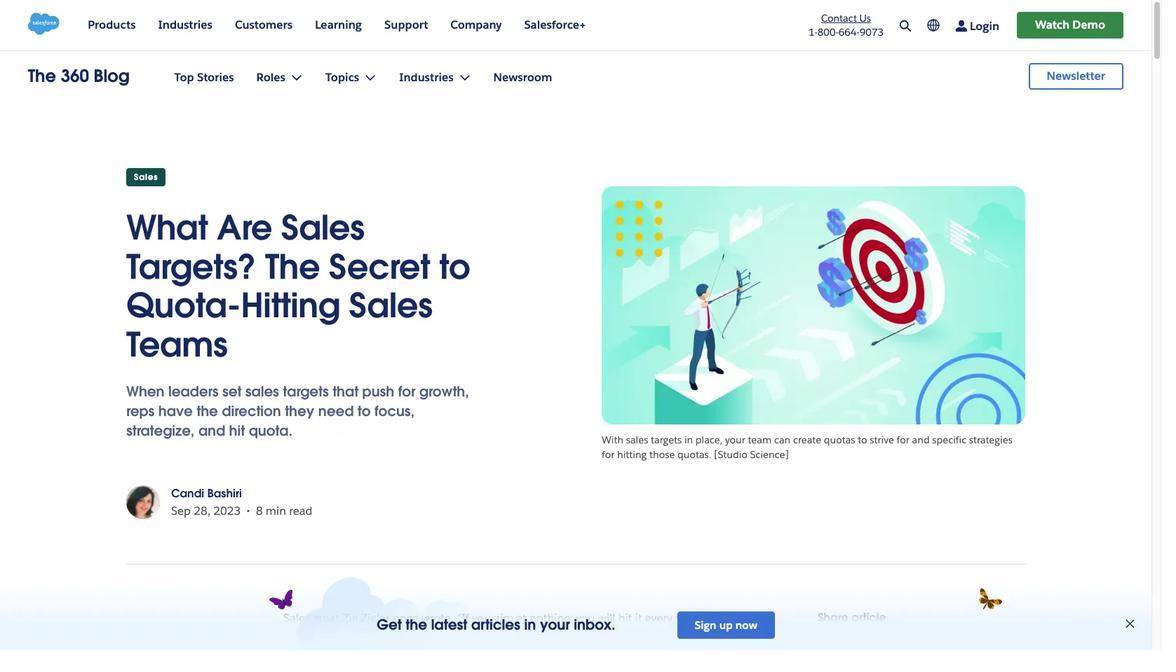 Task type: locate. For each thing, give the bounding box(es) containing it.
sales
[[245, 383, 279, 401], [626, 434, 648, 447], [494, 629, 519, 644]]

to
[[439, 245, 470, 289], [358, 402, 371, 421], [858, 434, 867, 447]]

the left struggle
[[283, 629, 301, 644]]

hit down direction
[[229, 422, 245, 440]]

0 horizontal spatial for
[[398, 383, 415, 401]]

1 vertical spatial the
[[265, 245, 320, 289]]

the right get
[[406, 617, 427, 635]]

inbox.
[[574, 617, 615, 635]]

3 no from the left
[[683, 629, 697, 644]]

for up focus,
[[398, 383, 415, 401]]

you
[[472, 611, 491, 626], [576, 611, 595, 626]]

the down leaders
[[197, 402, 218, 421]]

1 vertical spatial hit
[[618, 611, 632, 626]]

the 360 blog
[[28, 65, 129, 87]]

0 horizontal spatial the
[[197, 402, 218, 421]]

share
[[818, 611, 848, 625]]

no right clarity, in the bottom of the page
[[616, 629, 630, 644]]

the inside what are sales targets? the secret to quota-hitting sales teams
[[265, 245, 320, 289]]

candi
[[171, 486, 204, 501]]

1 horizontal spatial targets
[[651, 434, 682, 447]]

great
[[313, 611, 339, 626]]

2 vertical spatial sales
[[494, 629, 519, 644]]

1-
[[809, 26, 818, 39]]

1 horizontal spatial you
[[576, 611, 595, 626]]

sales reps shooting a bow and arrow at a target with dollar signs: sales targets image
[[602, 187, 1025, 425]]

1 horizontal spatial the
[[265, 245, 320, 289]]

0 horizontal spatial in
[[524, 617, 536, 635]]

no
[[563, 629, 577, 644], [616, 629, 630, 644], [683, 629, 697, 644]]

without
[[422, 629, 463, 644]]

bashiri
[[207, 486, 242, 501]]

1 horizontal spatial your
[[725, 434, 745, 447]]

now
[[735, 619, 757, 632]]

with sales targets in place, your team can create quotas to strive for and specific strategies for hitting those quotas. [studio science]
[[602, 434, 1013, 461]]

your up [studio
[[725, 434, 745, 447]]

0 vertical spatial for
[[398, 383, 415, 401]]

you up clarity, in the bottom of the page
[[576, 611, 595, 626]]

wrote,
[[421, 611, 454, 626]]

to inside when leaders set sales targets that push for growth, reps have the direction they need to focus, strategize, and hit quota.
[[358, 402, 371, 421]]

sales inside with sales targets in place, your team can create quotas to strive for and specific strategies for hitting those quotas. [studio science]
[[626, 434, 648, 447]]

have
[[158, 402, 193, 421]]

targets:
[[522, 629, 560, 644]]

2 vertical spatial for
[[602, 449, 615, 461]]

0 horizontal spatial to
[[358, 402, 371, 421]]

0 vertical spatial sales
[[245, 383, 279, 401]]

sales up hitting
[[626, 434, 648, 447]]

your for team
[[725, 434, 745, 447]]

664-
[[839, 26, 860, 39]]

when leaders set sales targets that push for growth, reps have the direction they need to focus, strategize, and hit quota.
[[126, 383, 469, 440]]

in
[[684, 434, 693, 447], [524, 617, 536, 635]]

1 horizontal spatial the
[[283, 629, 301, 644]]

at
[[517, 611, 527, 626]]

quotas
[[824, 434, 855, 447]]

read
[[289, 504, 312, 519]]

for right strive
[[897, 434, 910, 447]]

1 vertical spatial in
[[524, 617, 536, 635]]

your inside with sales targets in place, your team can create quotas to strive for and specific strategies for hitting those quotas. [studio science]
[[725, 434, 745, 447]]

can
[[774, 434, 791, 447]]

hit inside sales great zig ziglar once wrote, "if you aim at nothing, you will hit it every time." that's the struggle of every team without clear sales targets: no clarity, no progress, no growth.
[[618, 611, 632, 626]]

strategize,
[[126, 422, 195, 440]]

your right at
[[540, 617, 570, 635]]

they
[[285, 402, 314, 421]]

the
[[197, 402, 218, 421], [406, 617, 427, 635], [283, 629, 301, 644]]

0 vertical spatial the
[[28, 65, 56, 87]]

for
[[398, 383, 415, 401], [897, 434, 910, 447], [602, 449, 615, 461]]

team down 'once'
[[392, 629, 419, 644]]

1 horizontal spatial to
[[439, 245, 470, 289]]

zig
[[342, 611, 358, 626]]

no down time."
[[683, 629, 697, 644]]

1 horizontal spatial sales
[[494, 629, 519, 644]]

1 vertical spatial team
[[392, 629, 419, 644]]

aim
[[494, 611, 514, 626]]

for inside when leaders set sales targets that push for growth, reps have the direction they need to focus, strategize, and hit quota.
[[398, 383, 415, 401]]

sales inside when leaders set sales targets that push for growth, reps have the direction they need to focus, strategize, and hit quota.
[[245, 383, 279, 401]]

the
[[28, 65, 56, 87], [265, 245, 320, 289]]

sales down aim at the bottom left
[[494, 629, 519, 644]]

share article
[[818, 611, 886, 625]]

and down leaders
[[198, 422, 225, 440]]

1 vertical spatial for
[[897, 434, 910, 447]]

0 horizontal spatial your
[[540, 617, 570, 635]]

1 vertical spatial sales
[[626, 434, 648, 447]]

every down ziglar
[[362, 629, 389, 644]]

the inside when leaders set sales targets that push for growth, reps have the direction they need to focus, strategize, and hit quota.
[[197, 402, 218, 421]]

2 horizontal spatial to
[[858, 434, 867, 447]]

0 horizontal spatial hit
[[229, 422, 245, 440]]

1 horizontal spatial hit
[[618, 611, 632, 626]]

site tools navigation
[[790, 10, 1123, 41]]

what are sales targets? the secret to quota-hitting sales teams
[[126, 206, 470, 367]]

team
[[748, 434, 772, 447], [392, 629, 419, 644]]

0 horizontal spatial no
[[563, 629, 577, 644]]

2 horizontal spatial no
[[683, 629, 697, 644]]

of
[[348, 629, 359, 644]]

time."
[[675, 611, 706, 626]]

in right aim at the bottom left
[[524, 617, 536, 635]]

hit
[[229, 422, 245, 440], [618, 611, 632, 626]]

1 vertical spatial to
[[358, 402, 371, 421]]

0 vertical spatial to
[[439, 245, 470, 289]]

0 horizontal spatial team
[[392, 629, 419, 644]]

contact
[[821, 12, 857, 25]]

targets?
[[126, 245, 256, 289]]

0 horizontal spatial you
[[472, 611, 491, 626]]

1 horizontal spatial for
[[602, 449, 615, 461]]

800-
[[818, 26, 839, 39]]

sales up direction
[[245, 383, 279, 401]]

1 horizontal spatial team
[[748, 434, 772, 447]]

targets up they
[[283, 383, 329, 401]]

0 horizontal spatial and
[[198, 422, 225, 440]]

specific
[[932, 434, 967, 447]]

0 horizontal spatial sales
[[245, 383, 279, 401]]

what
[[126, 206, 208, 250]]

0 vertical spatial every
[[645, 611, 673, 626]]

no down nothing,
[[563, 629, 577, 644]]

0 horizontal spatial the
[[28, 65, 56, 87]]

1 vertical spatial every
[[362, 629, 389, 644]]

and left specific
[[912, 434, 930, 447]]

team up science]
[[748, 434, 772, 447]]

0 vertical spatial in
[[684, 434, 693, 447]]

get
[[377, 617, 402, 635]]

0 horizontal spatial targets
[[283, 383, 329, 401]]

0 vertical spatial targets
[[283, 383, 329, 401]]

2 vertical spatial to
[[858, 434, 867, 447]]

every
[[645, 611, 673, 626], [362, 629, 389, 644]]

you up clear in the left bottom of the page
[[472, 611, 491, 626]]

the 360 blog link
[[28, 65, 129, 88]]

focus,
[[374, 402, 415, 421]]

in up quotas.
[[684, 434, 693, 447]]

your
[[725, 434, 745, 447], [540, 617, 570, 635]]

for down with at the bottom of page
[[602, 449, 615, 461]]

1 vertical spatial targets
[[651, 434, 682, 447]]

quotas.
[[677, 449, 712, 461]]

science]
[[750, 449, 789, 461]]

set
[[222, 383, 241, 401]]

1 horizontal spatial in
[[684, 434, 693, 447]]

1 horizontal spatial and
[[912, 434, 930, 447]]

0 vertical spatial your
[[725, 434, 745, 447]]

targets up those
[[651, 434, 682, 447]]

0 vertical spatial team
[[748, 434, 772, 447]]

1 vertical spatial your
[[540, 617, 570, 635]]

direction
[[222, 402, 281, 421]]

1 horizontal spatial no
[[616, 629, 630, 644]]

1 you from the left
[[472, 611, 491, 626]]

sep 28, 2023
[[171, 504, 241, 519]]

us
[[859, 12, 871, 25]]

and inside when leaders set sales targets that push for growth, reps have the direction they need to focus, strategize, and hit quota.
[[198, 422, 225, 440]]

sign up now button
[[677, 612, 775, 640]]

1 no from the left
[[563, 629, 577, 644]]

targets inside with sales targets in place, your team can create quotas to strive for and specific strategies for hitting those quotas. [studio science]
[[651, 434, 682, 447]]

0 vertical spatial hit
[[229, 422, 245, 440]]

and
[[198, 422, 225, 440], [912, 434, 930, 447]]

2 horizontal spatial sales
[[626, 434, 648, 447]]

every up progress,
[[645, 611, 673, 626]]

8
[[256, 504, 263, 519]]

sign up now
[[695, 619, 757, 632]]

hit left it in the bottom of the page
[[618, 611, 632, 626]]

targets
[[283, 383, 329, 401], [651, 434, 682, 447]]

contact us 1-800-664-9073
[[809, 12, 884, 39]]

teams
[[126, 323, 228, 367]]



Task type: vqa. For each thing, say whether or not it's contained in the screenshot.
embedded forecast charts row
no



Task type: describe. For each thing, give the bounding box(es) containing it.
0 horizontal spatial every
[[362, 629, 389, 644]]

2023
[[213, 504, 241, 519]]

that's
[[709, 611, 739, 626]]

those
[[649, 449, 675, 461]]

push
[[362, 383, 394, 401]]

quota.
[[249, 422, 292, 440]]

articles
[[471, 617, 520, 635]]

that
[[333, 383, 358, 401]]

nothing,
[[530, 611, 573, 626]]

28,
[[194, 504, 210, 519]]

strategies
[[969, 434, 1013, 447]]

sales link
[[126, 168, 166, 187]]

clarity,
[[580, 629, 613, 644]]

1 horizontal spatial every
[[645, 611, 673, 626]]

are
[[217, 206, 272, 250]]

secret
[[329, 245, 430, 289]]

"if
[[457, 611, 469, 626]]

blog
[[94, 65, 129, 87]]

the inside sales great zig ziglar once wrote, "if you aim at nothing, you will hit it every time." that's the struggle of every team without clear sales targets: no clarity, no progress, no growth.
[[283, 629, 301, 644]]

progress,
[[633, 629, 680, 644]]

growth.
[[699, 629, 739, 644]]

in inside with sales targets in place, your team can create quotas to strive for and specific strategies for hitting those quotas. [studio science]
[[684, 434, 693, 447]]

strive
[[870, 434, 894, 447]]

with
[[602, 434, 624, 447]]

targets inside when leaders set sales targets that push for growth, reps have the direction they need to focus, strategize, and hit quota.
[[283, 383, 329, 401]]

latest
[[431, 617, 467, 635]]

once
[[393, 611, 418, 626]]

9073
[[860, 26, 884, 39]]

sales inside sales great zig ziglar once wrote, "if you aim at nothing, you will hit it every time." that's the struggle of every team without clear sales targets: no clarity, no progress, no growth.
[[494, 629, 519, 644]]

contact us link
[[821, 12, 871, 25]]

2 horizontal spatial for
[[897, 434, 910, 447]]

2 no from the left
[[616, 629, 630, 644]]

article
[[852, 611, 886, 625]]

leaders
[[168, 383, 218, 401]]

sign
[[695, 619, 716, 632]]

hit inside when leaders set sales targets that push for growth, reps have the direction they need to focus, strategize, and hit quota.
[[229, 422, 245, 440]]

quota-
[[126, 284, 241, 328]]

create
[[793, 434, 821, 447]]

will
[[598, 611, 615, 626]]

struggle
[[304, 629, 345, 644]]

team inside sales great zig ziglar once wrote, "if you aim at nothing, you will hit it every time." that's the struggle of every team without clear sales targets: no clarity, no progress, no growth.
[[392, 629, 419, 644]]

1-800-664-9073 link
[[809, 26, 884, 39]]

hitting
[[617, 449, 647, 461]]

8 min read
[[256, 504, 312, 519]]

candi bashiri
[[171, 486, 242, 501]]

reps
[[126, 402, 155, 421]]

hitting
[[241, 284, 340, 328]]

up
[[719, 619, 733, 632]]

get the latest articles in your inbox.
[[377, 617, 615, 635]]

close subscribe form image
[[1126, 620, 1135, 629]]

[studio
[[714, 449, 747, 461]]

growth,
[[419, 383, 469, 401]]

team inside with sales targets in place, your team can create quotas to strive for and specific strategies for hitting those quotas. [studio science]
[[748, 434, 772, 447]]

and inside with sales targets in place, your team can create quotas to strive for and specific strategies for hitting those quotas. [studio science]
[[912, 434, 930, 447]]

place,
[[696, 434, 723, 447]]

sales great zig ziglar once wrote, "if you aim at nothing, you will hit it every time." that's the struggle of every team without clear sales targets: no clarity, no progress, no growth.
[[283, 611, 739, 644]]

need
[[318, 402, 354, 421]]

sep
[[171, 504, 191, 519]]

to inside with sales targets in place, your team can create quotas to strive for and specific strategies for hitting those quotas. [studio science]
[[858, 434, 867, 447]]

min
[[266, 504, 286, 519]]

360
[[61, 65, 89, 87]]

sales inside sales great zig ziglar once wrote, "if you aim at nothing, you will hit it every time." that's the struggle of every team without clear sales targets: no clarity, no progress, no growth.
[[283, 611, 310, 626]]

2 horizontal spatial the
[[406, 617, 427, 635]]

2 you from the left
[[576, 611, 595, 626]]

when
[[126, 383, 164, 401]]

it
[[635, 611, 642, 626]]

clear
[[466, 629, 491, 644]]

to inside what are sales targets? the secret to quota-hitting sales teams
[[439, 245, 470, 289]]

your for inbox.
[[540, 617, 570, 635]]

ziglar
[[361, 611, 390, 626]]



